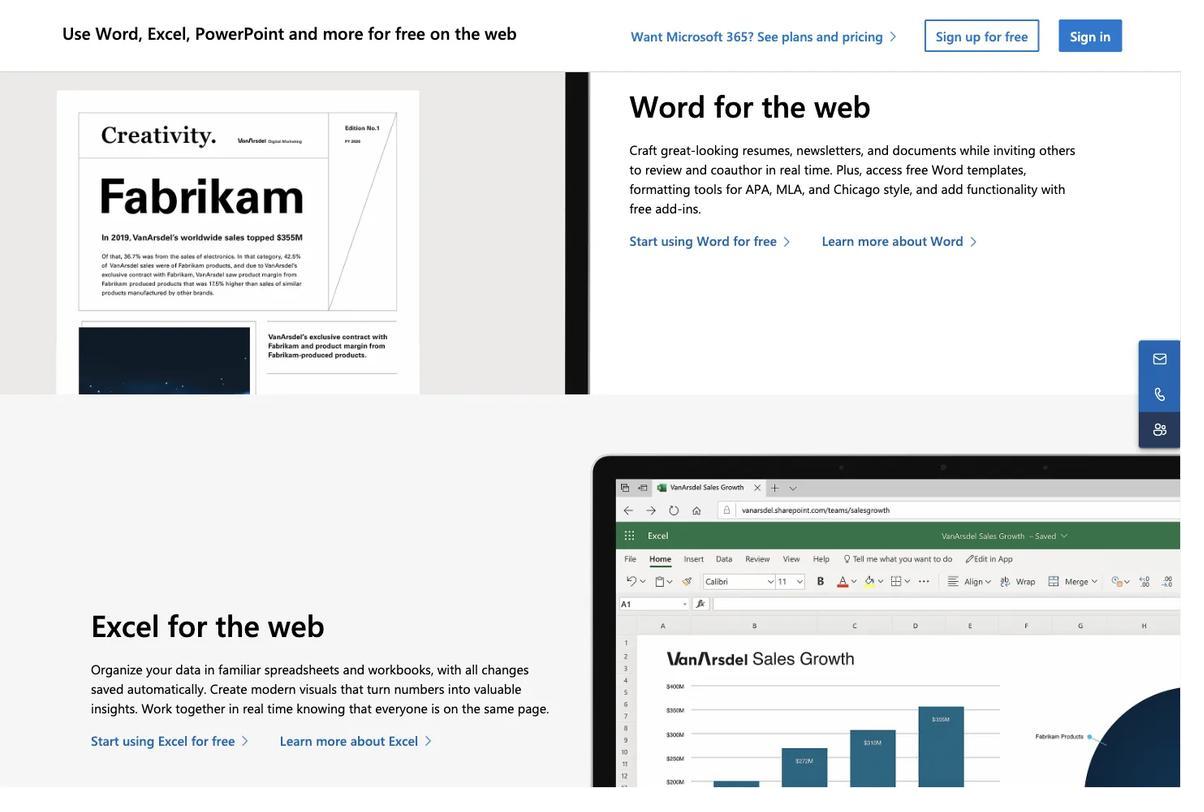 Task type: vqa. For each thing, say whether or not it's contained in the screenshot.
Chicago at the top
yes



Task type: locate. For each thing, give the bounding box(es) containing it.
resumes,
[[743, 141, 793, 159]]

0 vertical spatial more
[[323, 21, 363, 44]]

1 horizontal spatial about
[[893, 232, 927, 250]]

1 vertical spatial using
[[123, 732, 155, 749]]

excel for the web
[[91, 605, 325, 645]]

that left turn
[[341, 680, 363, 697]]

0 vertical spatial using
[[661, 232, 693, 250]]

start for excel for the web
[[91, 732, 119, 749]]

sign up for free link
[[925, 19, 1040, 52]]

real
[[780, 161, 801, 178], [243, 699, 264, 717]]

formatting
[[630, 180, 691, 198]]

1 vertical spatial real
[[243, 699, 264, 717]]

1 horizontal spatial real
[[780, 161, 801, 178]]

on inside "element"
[[430, 21, 450, 44]]

apa,
[[746, 180, 773, 198]]

0 horizontal spatial learn
[[280, 732, 312, 749]]

0 horizontal spatial sign
[[936, 27, 962, 44]]

and
[[289, 21, 318, 44], [817, 27, 839, 44], [868, 141, 889, 159], [686, 161, 707, 178], [809, 180, 830, 198], [917, 180, 938, 198], [343, 660, 365, 678]]

familiar
[[218, 660, 261, 678]]

want
[[631, 27, 663, 44]]

time.
[[805, 161, 833, 178]]

2 vertical spatial web
[[268, 605, 325, 645]]

0 vertical spatial on
[[430, 21, 450, 44]]

about inside learn more about word link
[[893, 232, 927, 250]]

and right powerpoint
[[289, 21, 318, 44]]

word
[[630, 86, 706, 126], [932, 161, 964, 178], [697, 232, 730, 250], [931, 232, 964, 250]]

want microsoft 365? see plans and pricing link
[[631, 27, 905, 44]]

learn for word for the web
[[822, 232, 855, 250]]

plus,
[[837, 161, 863, 178]]

inviting
[[994, 141, 1036, 159]]

workbooks,
[[368, 660, 434, 678]]

start down insights.
[[91, 732, 119, 749]]

word for the web
[[630, 86, 871, 126]]

learn for excel for the web
[[280, 732, 312, 749]]

learn more about word link
[[822, 231, 986, 251]]

in inside craft great-looking resumes, newsletters, and documents while inviting others to review and coauthor in real time. plus, access free word templates, formatting tools for apa, mla, and chicago style, and add functionality with free add-ins.
[[766, 161, 776, 178]]

documents
[[893, 141, 957, 159]]

the inside the organize your data in familiar spreadsheets and workbooks, with all changes saved automatically. create modern visuals that turn numbers into valuable insights. work together in real time knowing that everyone is on the same page.
[[462, 699, 481, 717]]

excel,
[[147, 21, 190, 44]]

start for word for the web
[[630, 232, 658, 250]]

using down work
[[123, 732, 155, 749]]

work
[[141, 699, 172, 717]]

visuals
[[300, 680, 337, 697]]

learn down chicago
[[822, 232, 855, 250]]

chicago
[[834, 180, 880, 198]]

about down everyone
[[351, 732, 385, 749]]

your
[[146, 660, 172, 678]]

1 vertical spatial more
[[858, 232, 889, 250]]

that
[[341, 680, 363, 697], [349, 699, 372, 717]]

0 vertical spatial learn
[[822, 232, 855, 250]]

sign up for free
[[936, 27, 1029, 44]]

0 vertical spatial web
[[485, 21, 517, 44]]

0 vertical spatial about
[[893, 232, 927, 250]]

2 sign from the left
[[1071, 27, 1097, 44]]

powerpoint
[[195, 21, 284, 44]]

word down ins.
[[697, 232, 730, 250]]

word up great- at the top of page
[[630, 86, 706, 126]]

on inside the organize your data in familiar spreadsheets and workbooks, with all changes saved automatically. create modern visuals that turn numbers into valuable insights. work together in real time knowing that everyone is on the same page.
[[444, 699, 459, 717]]

1 horizontal spatial start
[[630, 232, 658, 250]]

free
[[395, 21, 426, 44], [1005, 27, 1029, 44], [906, 161, 928, 178], [630, 200, 652, 217], [754, 232, 777, 250], [212, 732, 235, 749]]

sign for sign in
[[1071, 27, 1097, 44]]

word,
[[95, 21, 143, 44]]

with inside craft great-looking resumes, newsletters, and documents while inviting others to review and coauthor in real time. plus, access free word templates, formatting tools for apa, mla, and chicago style, and add functionality with free add-ins.
[[1042, 180, 1066, 198]]

excel
[[91, 605, 160, 645], [158, 732, 188, 749], [389, 732, 418, 749]]

use word, excel, powerpoint and more for free on the web element
[[59, 0, 1132, 71]]

mla,
[[776, 180, 805, 198]]

and up tools at top
[[686, 161, 707, 178]]

web
[[485, 21, 517, 44], [814, 86, 871, 126], [268, 605, 325, 645]]

web inside "element"
[[485, 21, 517, 44]]

using
[[661, 232, 693, 250], [123, 732, 155, 749]]

looking
[[696, 141, 739, 159]]

1 vertical spatial learn
[[280, 732, 312, 749]]

1 vertical spatial start
[[91, 732, 119, 749]]

real left time
[[243, 699, 264, 717]]

about
[[893, 232, 927, 250], [351, 732, 385, 749]]

see
[[758, 27, 779, 44]]

with down others
[[1042, 180, 1066, 198]]

to
[[630, 161, 642, 178]]

0 horizontal spatial with
[[438, 660, 462, 678]]

0 vertical spatial that
[[341, 680, 363, 697]]

turn
[[367, 680, 391, 697]]

for inside craft great-looking resumes, newsletters, and documents while inviting others to review and coauthor in real time. plus, access free word templates, formatting tools for apa, mla, and chicago style, and add functionality with free add-ins.
[[726, 180, 742, 198]]

learn
[[822, 232, 855, 250], [280, 732, 312, 749]]

1 vertical spatial with
[[438, 660, 462, 678]]

using down add-
[[661, 232, 693, 250]]

1 horizontal spatial web
[[485, 21, 517, 44]]

1 horizontal spatial with
[[1042, 180, 1066, 198]]

all
[[465, 660, 478, 678]]

0 vertical spatial start
[[630, 232, 658, 250]]

word inside craft great-looking resumes, newsletters, and documents while inviting others to review and coauthor in real time. plus, access free word templates, formatting tools for apa, mla, and chicago style, and add functionality with free add-ins.
[[932, 161, 964, 178]]

1 horizontal spatial using
[[661, 232, 693, 250]]

1 horizontal spatial sign
[[1071, 27, 1097, 44]]

using for excel
[[123, 732, 155, 749]]

real up "mla,"
[[780, 161, 801, 178]]

that down turn
[[349, 699, 372, 717]]

0 horizontal spatial web
[[268, 605, 325, 645]]

0 vertical spatial with
[[1042, 180, 1066, 198]]

0 vertical spatial real
[[780, 161, 801, 178]]

1 sign from the left
[[936, 27, 962, 44]]

with inside the organize your data in familiar spreadsheets and workbooks, with all changes saved automatically. create modern visuals that turn numbers into valuable insights. work together in real time knowing that everyone is on the same page.
[[438, 660, 462, 678]]

and left workbooks,
[[343, 660, 365, 678]]

start using word for free link
[[630, 231, 799, 251]]

templates,
[[967, 161, 1027, 178]]

and inside the organize your data in familiar spreadsheets and workbooks, with all changes saved automatically. create modern visuals that turn numbers into valuable insights. work together in real time knowing that everyone is on the same page.
[[343, 660, 365, 678]]

create
[[210, 680, 247, 697]]

on
[[430, 21, 450, 44], [444, 699, 459, 717]]

0 horizontal spatial start
[[91, 732, 119, 749]]

2 horizontal spatial web
[[814, 86, 871, 126]]

more
[[323, 21, 363, 44], [858, 232, 889, 250], [316, 732, 347, 749]]

sign
[[936, 27, 962, 44], [1071, 27, 1097, 44]]

review
[[645, 161, 682, 178]]

style,
[[884, 180, 913, 198]]

0 horizontal spatial real
[[243, 699, 264, 717]]

together
[[176, 699, 225, 717]]

1 horizontal spatial learn
[[822, 232, 855, 250]]

with up into
[[438, 660, 462, 678]]

access
[[866, 161, 903, 178]]

0 horizontal spatial using
[[123, 732, 155, 749]]

for
[[368, 21, 391, 44], [985, 27, 1002, 44], [714, 86, 754, 126], [726, 180, 742, 198], [733, 232, 751, 250], [168, 605, 207, 645], [191, 732, 208, 749]]

1 vertical spatial on
[[444, 699, 459, 717]]

1 vertical spatial that
[[349, 699, 372, 717]]

valuable
[[474, 680, 522, 697]]

automatically.
[[127, 680, 207, 697]]

about down style,
[[893, 232, 927, 250]]

the
[[455, 21, 480, 44], [762, 86, 806, 126], [215, 605, 260, 645], [462, 699, 481, 717]]

2 vertical spatial more
[[316, 732, 347, 749]]

word up add
[[932, 161, 964, 178]]

with
[[1042, 180, 1066, 198], [438, 660, 462, 678]]

learn down time
[[280, 732, 312, 749]]

1 vertical spatial web
[[814, 86, 871, 126]]

about inside learn more about excel link
[[351, 732, 385, 749]]

excel up "organize"
[[91, 605, 160, 645]]

start down add-
[[630, 232, 658, 250]]

in
[[1100, 27, 1111, 44], [766, 161, 776, 178], [204, 660, 215, 678], [229, 699, 239, 717]]

and right the plans
[[817, 27, 839, 44]]

1 vertical spatial about
[[351, 732, 385, 749]]

the inside "element"
[[455, 21, 480, 44]]

pricing
[[843, 27, 884, 44]]

start
[[630, 232, 658, 250], [91, 732, 119, 749]]

more for word for the web
[[858, 232, 889, 250]]

0 horizontal spatial about
[[351, 732, 385, 749]]

a laptop displaying colorful charts and graphs in excel on the web image
[[591, 454, 1182, 789]]

great-
[[661, 141, 696, 159]]



Task type: describe. For each thing, give the bounding box(es) containing it.
use
[[62, 21, 91, 44]]

is
[[431, 699, 440, 717]]

and down time. on the top right of the page
[[809, 180, 830, 198]]

up
[[966, 27, 981, 44]]

into
[[448, 680, 471, 697]]

real inside the organize your data in familiar spreadsheets and workbooks, with all changes saved automatically. create modern visuals that turn numbers into valuable insights. work together in real time knowing that everyone is on the same page.
[[243, 699, 264, 717]]

add-
[[656, 200, 683, 217]]

page.
[[518, 699, 549, 717]]

coauthor
[[711, 161, 762, 178]]

time
[[267, 699, 293, 717]]

organize your data in familiar spreadsheets and workbooks, with all changes saved automatically. create modern visuals that turn numbers into valuable insights. work together in real time knowing that everyone is on the same page.
[[91, 660, 549, 717]]

tools
[[694, 180, 723, 198]]

and up access at the top of the page
[[868, 141, 889, 159]]

data
[[176, 660, 201, 678]]

insights.
[[91, 699, 138, 717]]

learn more about excel link
[[280, 731, 440, 751]]

everyone
[[375, 699, 428, 717]]

more inside "element"
[[323, 21, 363, 44]]

spreadsheets
[[264, 660, 340, 678]]

newsletters,
[[797, 141, 864, 159]]

in inside "element"
[[1100, 27, 1111, 44]]

and left add
[[917, 180, 938, 198]]

sign in
[[1071, 27, 1111, 44]]

ins.
[[683, 200, 701, 217]]

learn more about word
[[822, 232, 964, 250]]

while
[[960, 141, 990, 159]]

craft
[[630, 141, 657, 159]]

organize
[[91, 660, 143, 678]]

excel down work
[[158, 732, 188, 749]]

others
[[1040, 141, 1076, 159]]

sign for sign up for free
[[936, 27, 962, 44]]

more for excel for the web
[[316, 732, 347, 749]]

sign in link
[[1059, 19, 1123, 52]]

same
[[484, 699, 514, 717]]

excel down everyone
[[389, 732, 418, 749]]

changes
[[482, 660, 529, 678]]

knowing
[[297, 699, 346, 717]]

web for excel for the web
[[268, 605, 325, 645]]

microsoft
[[666, 27, 723, 44]]

add
[[942, 180, 964, 198]]

about for excel for the web
[[351, 732, 385, 749]]

a laptop screen displaying a word document with multiple authors editing in word on the web image
[[0, 0, 591, 395]]

real inside craft great-looking resumes, newsletters, and documents while inviting others to review and coauthor in real time. plus, access free word templates, formatting tools for apa, mla, and chicago style, and add functionality with free add-ins.
[[780, 161, 801, 178]]

craft great-looking resumes, newsletters, and documents while inviting others to review and coauthor in real time. plus, access free word templates, formatting tools for apa, mla, and chicago style, and add functionality with free add-ins.
[[630, 141, 1076, 217]]

start using word for free
[[630, 232, 777, 250]]

start using excel for free link
[[91, 731, 257, 751]]

numbers
[[394, 680, 445, 697]]

modern
[[251, 680, 296, 697]]

word down add
[[931, 232, 964, 250]]

learn more about excel
[[280, 732, 418, 749]]

use word, excel, powerpoint and more for free on the web
[[62, 21, 517, 44]]

want microsoft 365? see plans and pricing
[[631, 27, 884, 44]]

web for word for the web
[[814, 86, 871, 126]]

functionality
[[967, 180, 1038, 198]]

plans
[[782, 27, 813, 44]]

start using excel for free
[[91, 732, 235, 749]]

about for word for the web
[[893, 232, 927, 250]]

365?
[[727, 27, 754, 44]]

saved
[[91, 680, 124, 697]]

using for word
[[661, 232, 693, 250]]



